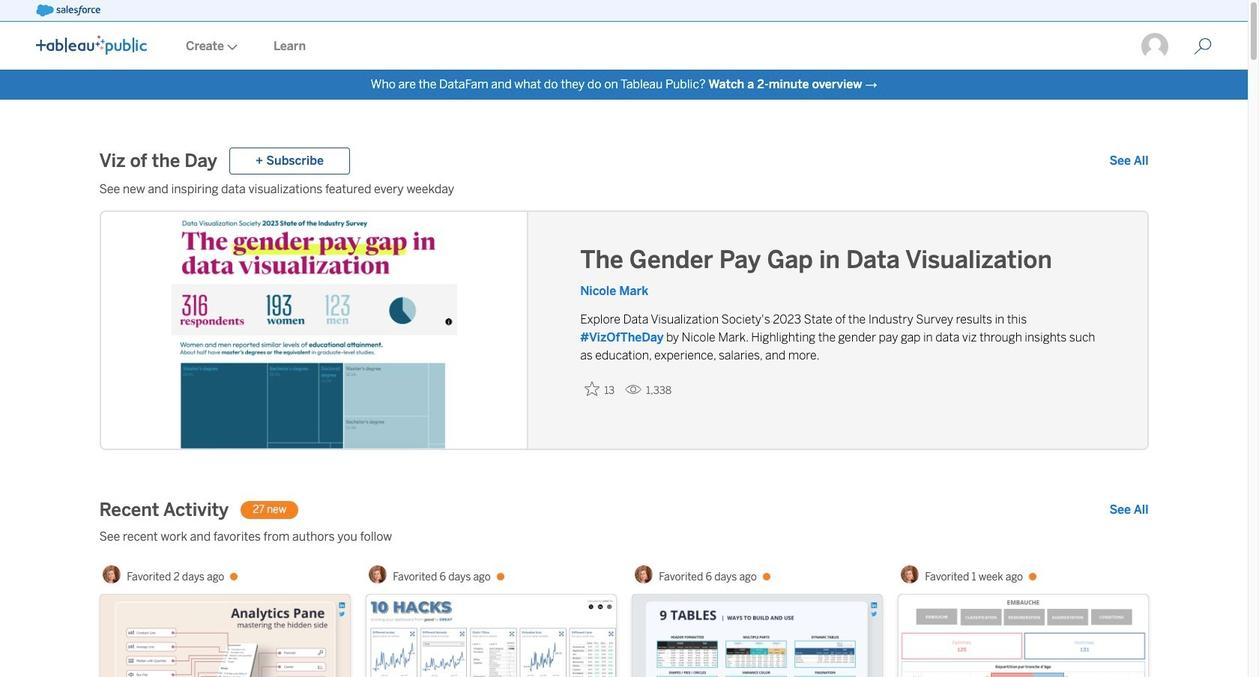 Task type: vqa. For each thing, say whether or not it's contained in the screenshot.
first Angela Drucioc icon from the left
yes



Task type: locate. For each thing, give the bounding box(es) containing it.
angela drucioc image
[[103, 566, 121, 584], [369, 566, 387, 584]]

workbook thumbnail image for 2nd angela drucioc image from the right
[[632, 595, 882, 677]]

1 angela drucioc image from the left
[[103, 566, 121, 584]]

angela drucioc image
[[635, 566, 653, 584], [901, 566, 919, 584]]

2 workbook thumbnail image from the left
[[366, 595, 616, 677]]

salesforce logo image
[[36, 4, 100, 16]]

workbook thumbnail image for first angela drucioc icon from right
[[366, 595, 616, 677]]

see all recent activity element
[[1109, 501, 1148, 519]]

viz of the day heading
[[99, 149, 217, 173]]

recent activity heading
[[99, 498, 229, 522]]

workbook thumbnail image
[[100, 595, 350, 677], [366, 595, 616, 677], [632, 595, 882, 677], [898, 595, 1148, 677]]

3 workbook thumbnail image from the left
[[632, 595, 882, 677]]

0 horizontal spatial angela drucioc image
[[635, 566, 653, 584]]

1 horizontal spatial angela drucioc image
[[369, 566, 387, 584]]

0 horizontal spatial angela drucioc image
[[103, 566, 121, 584]]

logo image
[[36, 35, 147, 55]]

2 angela drucioc image from the left
[[369, 566, 387, 584]]

see new and inspiring data visualizations featured every weekday element
[[99, 181, 1148, 199]]

tara.schultz image
[[1140, 31, 1170, 61]]

1 workbook thumbnail image from the left
[[100, 595, 350, 677]]

4 workbook thumbnail image from the left
[[898, 595, 1148, 677]]

1 horizontal spatial angela drucioc image
[[901, 566, 919, 584]]

Add Favorite button
[[580, 377, 619, 402]]



Task type: describe. For each thing, give the bounding box(es) containing it.
1 angela drucioc image from the left
[[635, 566, 653, 584]]

workbook thumbnail image for 1st angela drucioc icon from left
[[100, 595, 350, 677]]

workbook thumbnail image for 2nd angela drucioc image from the left
[[898, 595, 1148, 677]]

tableau public viz of the day image
[[101, 212, 529, 452]]

create image
[[224, 44, 238, 50]]

see recent work and favorites from authors you follow element
[[99, 528, 1148, 546]]

see all viz of the day element
[[1109, 152, 1148, 170]]

add favorite image
[[585, 381, 600, 396]]

2 angela drucioc image from the left
[[901, 566, 919, 584]]

go to search image
[[1176, 37, 1230, 55]]



